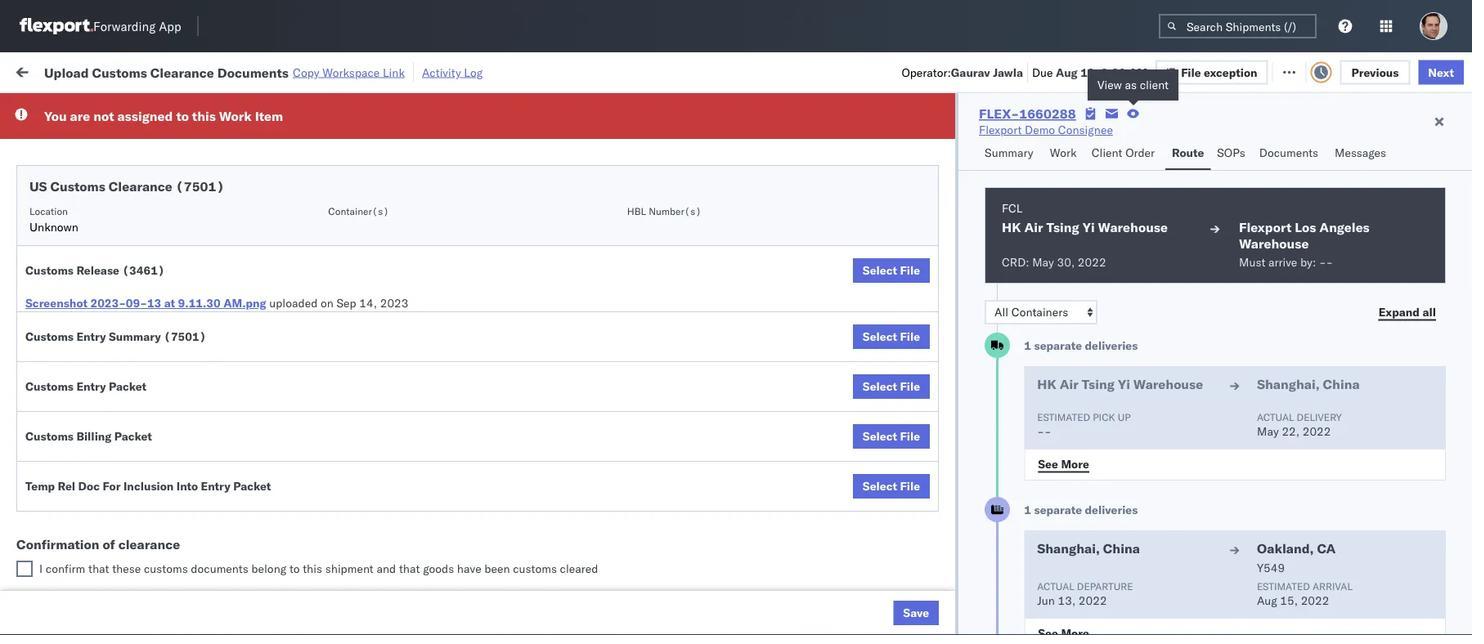 Task type: describe. For each thing, give the bounding box(es) containing it.
ocean lcl for honeywell
[[501, 307, 557, 321]]

air for 12:00 pm est, feb 25, 2023
[[501, 451, 515, 465]]

confirm
[[46, 562, 85, 576]]

3 maeu1234567 from the top
[[1008, 379, 1090, 393]]

2 confirm pickup from los angeles, ca button from the top
[[38, 369, 232, 404]]

confirm pickup from los angeles, ca link for 1st confirm pickup from los angeles, ca button from the top
[[38, 333, 232, 366]]

2022 for may 22, 2022
[[1303, 424, 1331, 439]]

ca for second schedule pickup from los angeles, ca button from the bottom of the page
[[38, 530, 53, 545]]

snoozed : no
[[338, 101, 397, 114]]

arrive
[[1269, 255, 1297, 270]]

test 20 wi team assignment
[[1318, 595, 1461, 609]]

1 -- from the top
[[1114, 487, 1128, 501]]

see more
[[1038, 457, 1089, 471]]

us customs clearance (7501)
[[29, 178, 224, 195]]

y549
[[1257, 561, 1285, 575]]

1 1911408 from the top
[[938, 343, 988, 357]]

1660288
[[1019, 106, 1076, 122]]

1 for shanghai, china
[[1024, 503, 1031, 517]]

3 -- from the top
[[1114, 559, 1128, 573]]

1 honeywell - test account from the left
[[607, 307, 742, 321]]

packet for customs entry packet
[[109, 380, 147, 394]]

app
[[159, 18, 181, 34]]

customs billing packet
[[25, 429, 152, 444]]

2 schedule delivery appointment from the top
[[38, 198, 201, 213]]

1 mawb1234 from the top
[[1114, 163, 1178, 177]]

2 horizontal spatial documents
[[1259, 146, 1319, 160]]

11 resize handle column header from the left
[[1443, 127, 1462, 636]]

flex-1660288
[[979, 106, 1076, 122]]

pickup up confirmation of clearance
[[89, 514, 124, 528]]

1 for hk air tsing yi warehouse
[[1024, 339, 1031, 353]]

team
[[1373, 595, 1399, 609]]

778 at risk
[[307, 63, 364, 78]]

delivery down us customs clearance (7501) at the top of the page
[[89, 198, 131, 213]]

1 horizontal spatial to
[[289, 562, 300, 576]]

documents for upload customs clearance documents copy workspace link
[[217, 64, 289, 80]]

view as client
[[1098, 78, 1169, 92]]

2 demo123 from the top
[[1114, 415, 1169, 429]]

sep
[[337, 296, 356, 310]]

client order
[[1092, 146, 1155, 160]]

delivery up customs entry summary (7501) in the left bottom of the page
[[89, 306, 131, 321]]

hbl number(s)
[[627, 205, 701, 217]]

1 horizontal spatial 3:00
[[1101, 65, 1126, 79]]

2 flex-2001714 from the top
[[903, 199, 988, 213]]

2023 up "3:00 pm est, feb 20, 2023"
[[383, 199, 411, 213]]

delivery inside upload proof of delivery 'link'
[[122, 450, 164, 465]]

pickup inside 'schedule pickup from los angeles international airport'
[[89, 154, 124, 168]]

copy
[[293, 65, 319, 79]]

must
[[1239, 255, 1266, 270]]

must arrive by: --
[[1239, 255, 1333, 270]]

activity
[[422, 65, 461, 79]]

schedule pickup from los angeles, ca link for second schedule pickup from los angeles, ca button from the bottom of the page
[[38, 513, 232, 546]]

2 schedule delivery appointment button from the top
[[38, 198, 201, 216]]

est, for schedule pickup from los angeles international airport button
[[312, 163, 336, 177]]

14,
[[359, 296, 377, 310]]

schedule pickup from los angeles, ca link for third schedule pickup from los angeles, ca button from the bottom of the page
[[38, 261, 232, 294]]

0 vertical spatial by:
[[59, 100, 75, 115]]

pickup down 2023-
[[82, 334, 118, 348]]

entry for summary
[[76, 330, 106, 344]]

maeu1234567 for schedule pickup from los angeles, ca
[[1008, 271, 1090, 285]]

customs up location
[[50, 178, 105, 195]]

0 vertical spatial fcl
[[1002, 201, 1023, 216]]

1 horizontal spatial by:
[[1300, 255, 1316, 270]]

28,
[[363, 487, 381, 501]]

due aug 19, 3:00 am
[[1032, 65, 1148, 79]]

2:59 am est, mar 3, 2023
[[263, 559, 406, 573]]

appointment for 2:59 am est, feb 17, 2023
[[134, 126, 201, 141]]

upload customs clearance documents
[[38, 226, 179, 257]]

pickup right confirm
[[89, 550, 124, 564]]

numbers for mbl/mawb numbers
[[1173, 134, 1214, 146]]

2150210 for 12:00 pm est, feb 25, 2023
[[938, 451, 988, 465]]

2 flex-1911408 from the top
[[903, 415, 988, 429]]

1 horizontal spatial shanghai, china
[[1257, 376, 1360, 393]]

2 mawb1234 from the top
[[1114, 199, 1178, 213]]

temp
[[25, 479, 55, 494]]

3 schedule pickup from los angeles, ca button from the top
[[38, 549, 232, 584]]

due
[[1032, 65, 1053, 79]]

0 vertical spatial to
[[176, 108, 189, 124]]

warehouse inside 'flexport los angeles warehouse'
[[1239, 236, 1309, 252]]

wi
[[1359, 595, 1370, 609]]

0 horizontal spatial at
[[164, 296, 175, 310]]

mbl/mawb numbers
[[1114, 134, 1214, 146]]

2 3:30 pm est, feb 17, 2023 from the top
[[263, 199, 411, 213]]

select file for customs entry packet
[[863, 380, 920, 394]]

actual for may
[[1257, 411, 1294, 423]]

0 vertical spatial upload
[[44, 64, 89, 80]]

2:59 for 2:59 am est, feb 17, 2023
[[263, 127, 288, 141]]

2023 right 20,
[[383, 235, 411, 249]]

los left into
[[154, 478, 173, 492]]

3 ocean from the top
[[501, 559, 534, 573]]

0 vertical spatial this
[[192, 108, 216, 124]]

customs up screenshot
[[25, 263, 74, 278]]

progress
[[255, 101, 296, 114]]

in
[[244, 101, 253, 114]]

customs entry packet
[[25, 380, 147, 394]]

flexport. image
[[20, 18, 93, 34]]

est, down 12:00 pm est, feb 25, 2023
[[313, 487, 337, 501]]

digital
[[899, 163, 933, 177]]

select file for customs release (3461)
[[863, 263, 920, 278]]

1 vertical spatial work
[[219, 108, 252, 124]]

1 vertical spatial of
[[103, 537, 115, 553]]

3 1977428 from the top
[[938, 379, 988, 393]]

appointment for 10:30 pm est, feb 21, 2023
[[134, 306, 201, 321]]

: for status
[[117, 101, 120, 114]]

flex id button
[[869, 130, 983, 146]]

see more button
[[1028, 452, 1099, 477]]

2 2001714 from the top
[[938, 199, 988, 213]]

10 resize handle column header from the left
[[1397, 127, 1417, 636]]

customs down confirm delivery
[[25, 429, 74, 444]]

select for customs billing packet
[[863, 429, 897, 444]]

2 schedule pickup from los angeles, ca from the top
[[38, 478, 220, 509]]

next
[[1428, 65, 1454, 79]]

2 -- from the top
[[1114, 523, 1128, 537]]

0 vertical spatial on
[[407, 63, 420, 78]]

bicu1234565, for third schedule pickup from los angeles, ca button
[[1008, 559, 1088, 573]]

track
[[423, 63, 449, 78]]

and
[[377, 562, 396, 576]]

20
[[1341, 595, 1356, 609]]

1 vertical spatial on
[[321, 296, 334, 310]]

are
[[70, 108, 90, 124]]

file for customs billing packet
[[900, 429, 920, 444]]

delivery inside confirm delivery link
[[82, 414, 124, 429]]

2 schedule pickup from los angeles, ca button from the top
[[38, 513, 232, 548]]

numbers for container numbers
[[1008, 140, 1048, 153]]

1 schedule pickup from los angeles, ca from the top
[[38, 262, 220, 293]]

feb for upload proof of delivery 'link'
[[346, 451, 366, 465]]

schedule for second the schedule delivery appointment button from the bottom
[[38, 198, 86, 213]]

you are not assigned to this work item
[[44, 108, 283, 124]]

resize handle column header for mbl/mawb numbers button
[[1291, 127, 1310, 636]]

select file for temp rel doc for inclusion into entry packet
[[863, 479, 920, 494]]

id
[[898, 134, 908, 146]]

1 flex-1911408 from the top
[[903, 343, 988, 357]]

1 confirm from the top
[[38, 334, 79, 348]]

1 flex-2001714 from the top
[[903, 163, 988, 177]]

status
[[88, 101, 117, 114]]

3:00 pm est, feb 20, 2023
[[263, 235, 411, 249]]

actual delivery may 22, 2022
[[1257, 411, 1342, 439]]

1 flxt00001977428a from the top
[[1114, 271, 1227, 285]]

from right for
[[127, 478, 151, 492]]

pickup down the upload proof of delivery button
[[89, 478, 124, 492]]

container
[[1008, 127, 1051, 139]]

2:59 for 2:59 am est, feb 28, 2023
[[263, 487, 288, 501]]

schedule pickup from los angeles international airport
[[38, 154, 217, 185]]

consignee button
[[705, 130, 852, 146]]

actions
[[1423, 134, 1457, 146]]

crd:
[[1002, 255, 1029, 270]]

2:59 am est, feb 17, 2023
[[263, 127, 412, 141]]

customs up the status
[[92, 64, 147, 80]]

2 appointment from the top
[[134, 198, 201, 213]]

these
[[112, 562, 141, 576]]

schedule pickup from los angeles, ca link for third schedule pickup from los angeles, ca button
[[38, 549, 232, 582]]

pickup down customs entry summary (7501) in the left bottom of the page
[[82, 370, 118, 384]]

2 confirm pickup from los angeles, ca from the top
[[38, 370, 214, 401]]

2 vertical spatial entry
[[201, 479, 230, 494]]

air for 3:00 pm est, feb 20, 2023
[[501, 235, 515, 249]]

1 horizontal spatial consignee
[[1058, 123, 1113, 137]]

2023 right 21,
[[390, 307, 418, 321]]

2 vertical spatial work
[[1050, 146, 1077, 160]]

maeu1234567 for schedule delivery appointment
[[1008, 307, 1090, 321]]

1 vertical spatial fcl
[[537, 559, 558, 573]]

otter products - test account
[[607, 127, 764, 141]]

file for customs release (3461)
[[900, 263, 920, 278]]

schedule for third schedule pickup from los angeles, ca button
[[38, 550, 86, 564]]

resize handle column header for the deadline 'button'
[[415, 127, 435, 636]]

1 that from the left
[[88, 562, 109, 576]]

schedule delivery appointment button for 2:59 am est, feb 17, 2023
[[38, 126, 201, 144]]

0 vertical spatial yi
[[1083, 219, 1095, 236]]

status : ready for work, blocked, in progress
[[88, 101, 296, 114]]

from for 1st confirm pickup from los angeles, ca button from the bottom
[[121, 370, 145, 384]]

resize handle column header for client name button
[[685, 127, 705, 636]]

3 schedule pickup from los angeles, ca from the top
[[38, 514, 220, 545]]

billing
[[76, 429, 112, 444]]

0 horizontal spatial 3:00
[[263, 235, 288, 249]]

from for third schedule pickup from los angeles, ca button from the bottom of the page
[[127, 262, 151, 276]]

0 horizontal spatial hk
[[1002, 219, 1021, 236]]

integration for 3:30 pm est, feb 17, 2023
[[713, 163, 770, 177]]

all
[[1423, 305, 1436, 319]]

number(s)
[[649, 205, 701, 217]]

next button
[[1419, 60, 1464, 84]]

0 vertical spatial may
[[1032, 255, 1054, 270]]

screenshot
[[25, 296, 88, 310]]

client for client order
[[1092, 146, 1123, 160]]

1977428 for schedule delivery appointment
[[938, 307, 988, 321]]

activity log
[[422, 65, 483, 79]]

flex id
[[877, 134, 908, 146]]

products
[[637, 127, 683, 141]]

2 vertical spatial 17,
[[362, 199, 380, 213]]

confirm delivery button
[[38, 413, 124, 431]]

2023 down no
[[384, 127, 412, 141]]

2023 right 28,
[[384, 487, 412, 501]]

(3461)
[[122, 263, 165, 278]]

schedule pickup from los angeles international airport button
[[38, 153, 232, 188]]

western
[[853, 163, 896, 177]]

2023 right "14,"
[[380, 296, 408, 310]]

integration for 12:00 pm est, feb 25, 2023
[[713, 451, 770, 465]]

flexport for flexport demo consignee
[[979, 123, 1022, 137]]

1 horizontal spatial this
[[303, 562, 322, 576]]

1 honeywell from the left
[[607, 307, 661, 321]]

name
[[636, 134, 662, 146]]

2 1911408 from the top
[[938, 415, 988, 429]]

1 customs from the left
[[144, 562, 188, 576]]

international
[[38, 171, 104, 185]]

schedule pickup from los angeles international airport link
[[38, 153, 232, 186]]

0 horizontal spatial shanghai,
[[1037, 541, 1100, 557]]

hbl
[[627, 205, 646, 217]]

select file button for customs entry summary (7501)
[[853, 325, 930, 349]]

summary inside button
[[985, 146, 1034, 160]]

2 flxt00001977428a from the top
[[1114, 379, 1227, 393]]

9.11.30
[[178, 296, 221, 310]]

resize handle column header for the flex id button
[[980, 127, 999, 636]]

been
[[484, 562, 510, 576]]

have
[[457, 562, 481, 576]]

(7501) for us customs clearance (7501)
[[176, 178, 224, 195]]

09-
[[126, 296, 147, 310]]

10:30 pm est, feb 21, 2023
[[263, 307, 418, 321]]

2:59 for 2:59 am est, mar 3, 2023
[[263, 559, 288, 573]]

am.png
[[223, 296, 266, 310]]

unknown
[[29, 220, 78, 234]]

action
[[1416, 63, 1452, 78]]

activity log button
[[422, 62, 483, 82]]

deliveries for air
[[1085, 339, 1138, 353]]

blocked,
[[200, 101, 241, 114]]

2 honeywell - test account from the left
[[713, 307, 848, 321]]

forwarding app link
[[20, 18, 181, 34]]

lcl for honeywell - test account
[[537, 307, 557, 321]]

confirmation of clearance
[[16, 537, 180, 553]]

: for snoozed
[[376, 101, 379, 114]]

flex-2150210 for 3:00 pm est, feb 20, 2023
[[903, 235, 988, 249]]

3 flex-1911466 from the top
[[903, 595, 988, 609]]

operator: gaurav jawla
[[902, 65, 1023, 79]]

1 vertical spatial hk air tsing yi warehouse
[[1037, 376, 1203, 393]]

arrival
[[1313, 580, 1353, 593]]

1 vertical spatial china
[[1103, 541, 1140, 557]]

feb for upload customs clearance documents link
[[339, 235, 359, 249]]

products,
[[743, 127, 793, 141]]

client name button
[[599, 130, 689, 146]]

operator:
[[902, 65, 951, 79]]

1 horizontal spatial hk
[[1037, 376, 1057, 393]]

ca down temp
[[38, 494, 53, 509]]

est, up "3:00 pm est, feb 20, 2023"
[[312, 199, 336, 213]]

filtered by:
[[16, 100, 75, 115]]

feb up "3:00 pm est, feb 20, 2023"
[[339, 199, 359, 213]]

file for temp rel doc for inclusion into entry packet
[[900, 479, 920, 494]]

est, for 10:30 pm est, feb 21, 2023 the schedule delivery appointment button
[[319, 307, 343, 321]]



Task type: vqa. For each thing, say whether or not it's contained in the screenshot.
the middle Documents
yes



Task type: locate. For each thing, give the bounding box(es) containing it.
schedule delivery appointment button for 10:30 pm est, feb 21, 2023
[[38, 305, 201, 323]]

2 ocean from the top
[[501, 307, 534, 321]]

4 select file button from the top
[[853, 424, 930, 449]]

bicu1234565, down see
[[1008, 523, 1088, 537]]

resize handle column header
[[234, 127, 254, 636], [415, 127, 435, 636], [473, 127, 492, 636], [579, 127, 599, 636], [685, 127, 705, 636], [849, 127, 869, 636], [980, 127, 999, 636], [1086, 127, 1106, 636], [1291, 127, 1310, 636], [1397, 127, 1417, 636], [1443, 127, 1462, 636]]

documents
[[217, 64, 289, 80], [1259, 146, 1319, 160], [38, 243, 97, 257]]

mawb1234 down order
[[1114, 163, 1178, 177]]

gaurav
[[951, 65, 990, 79]]

3 schedule from the top
[[38, 198, 86, 213]]

1 otter from the left
[[607, 127, 634, 141]]

schedule up confirmation
[[38, 514, 86, 528]]

2022 inside actual delivery may 22, 2022
[[1303, 424, 1331, 439]]

mode button
[[492, 130, 582, 146]]

ocean for honeywell - test account
[[501, 307, 534, 321]]

us
[[29, 178, 47, 195]]

3 bicu1234565, from the top
[[1008, 595, 1088, 609]]

ocean lcl
[[501, 127, 557, 141], [501, 307, 557, 321]]

file for customs entry summary (7501)
[[900, 330, 920, 344]]

confirm pickup from los angeles, ca link for 1st confirm pickup from los angeles, ca button from the bottom
[[38, 369, 232, 402]]

1 vertical spatial estimated
[[1257, 580, 1310, 593]]

ocean for otter products - test account
[[501, 127, 534, 141]]

1 horizontal spatial client
[[1092, 146, 1123, 160]]

2022 down delivery
[[1303, 424, 1331, 439]]

ca for 1st confirm pickup from los angeles, ca button from the top
[[38, 350, 53, 365]]

--
[[1114, 487, 1128, 501], [1114, 523, 1128, 537], [1114, 559, 1128, 573], [1114, 595, 1128, 609]]

1 : from the left
[[117, 101, 120, 114]]

0 vertical spatial shanghai, china
[[1257, 376, 1360, 393]]

est, left "14,"
[[319, 307, 343, 321]]

4 select from the top
[[863, 429, 897, 444]]

delivery down the not at left top
[[89, 126, 131, 141]]

entry for packet
[[76, 380, 106, 394]]

8 schedule from the top
[[38, 550, 86, 564]]

Search Shipments (/) text field
[[1159, 14, 1317, 38]]

hk up estimated pick up --
[[1037, 376, 1057, 393]]

1 vertical spatial flex-1977428
[[903, 307, 988, 321]]

1 vertical spatial tsing
[[1082, 376, 1115, 393]]

0 horizontal spatial work
[[178, 63, 206, 78]]

schedule for third schedule pickup from los angeles, ca button from the bottom of the page
[[38, 262, 86, 276]]

8 resize handle column header from the left
[[1086, 127, 1106, 636]]

0 horizontal spatial on
[[321, 296, 334, 310]]

0 vertical spatial flxt00001977428a
[[1114, 271, 1227, 285]]

2 confirm from the top
[[38, 370, 79, 384]]

1 flex-1911466 from the top
[[903, 523, 988, 537]]

air for 3:30 pm est, feb 17, 2023
[[501, 163, 515, 177]]

client inside button
[[607, 134, 633, 146]]

3 bicu1234565, demu1232567 from the top
[[1008, 595, 1174, 609]]

los up us customs clearance (7501) at the top of the page
[[154, 154, 173, 168]]

0 vertical spatial separate
[[1034, 339, 1082, 353]]

from for schedule pickup from los angeles international airport button
[[127, 154, 151, 168]]

1 vertical spatial actual
[[1037, 580, 1075, 593]]

2 honeywell from the left
[[713, 307, 767, 321]]

pick
[[1093, 411, 1115, 423]]

1911466 right save
[[938, 595, 988, 609]]

1 bicu1234565, from the top
[[1008, 523, 1088, 537]]

10:30
[[263, 307, 295, 321]]

1 vertical spatial this
[[303, 562, 322, 576]]

2 ocean lcl from the top
[[501, 307, 557, 321]]

1 schedule delivery appointment from the top
[[38, 126, 201, 141]]

2 vertical spatial documents
[[38, 243, 97, 257]]

2 1911466 from the top
[[938, 559, 988, 573]]

1911466 for third schedule pickup from los angeles, ca button
[[938, 559, 988, 573]]

flex-2001714 down digital
[[903, 199, 988, 213]]

schedule delivery appointment link for 10:30 pm est, feb 21, 2023
[[38, 305, 201, 322]]

2 customs from the left
[[513, 562, 557, 576]]

0 vertical spatial summary
[[985, 146, 1034, 160]]

5 select file from the top
[[863, 479, 920, 494]]

1 horizontal spatial :
[[376, 101, 379, 114]]

0 vertical spatial angeles
[[175, 154, 217, 168]]

clearance for us customs clearance (7501)
[[109, 178, 172, 195]]

feb for schedule delivery appointment link related to 2:59 am est, feb 17, 2023
[[340, 127, 360, 141]]

est,
[[313, 127, 337, 141], [312, 163, 336, 177], [312, 199, 336, 213], [312, 235, 336, 249], [319, 307, 343, 321], [319, 451, 343, 465], [313, 487, 337, 501], [313, 559, 337, 573]]

0 vertical spatial clearance
[[150, 64, 214, 80]]

1 separate deliveries for air
[[1024, 339, 1138, 353]]

aug left 15,
[[1257, 594, 1277, 608]]

1 schedule pickup from los angeles, ca link from the top
[[38, 261, 232, 294]]

pm up uploaded
[[291, 235, 309, 249]]

test
[[1318, 595, 1338, 609]]

3:30
[[263, 163, 288, 177], [263, 199, 288, 213]]

2 schedule from the top
[[38, 154, 86, 168]]

pm for schedule delivery appointment
[[298, 307, 316, 321]]

3:30 pm est, feb 17, 2023 up "3:00 pm est, feb 20, 2023"
[[263, 199, 411, 213]]

into
[[176, 479, 198, 494]]

0 vertical spatial bicu1234565, demu1232567
[[1008, 523, 1174, 537]]

Search Work text field
[[923, 58, 1101, 83]]

ca up i
[[38, 530, 53, 545]]

0 vertical spatial 17,
[[363, 127, 381, 141]]

1 horizontal spatial shanghai,
[[1257, 376, 1320, 393]]

separate for shanghai,
[[1034, 503, 1082, 517]]

4 schedule pickup from los angeles, ca link from the top
[[38, 549, 232, 582]]

1 appointment from the top
[[134, 126, 201, 141]]

upload for customs
[[38, 226, 75, 240]]

6 resize handle column header from the left
[[849, 127, 869, 636]]

delivery up billing
[[82, 414, 124, 429]]

that down confirmation of clearance
[[88, 562, 109, 576]]

0 vertical spatial confirm pickup from los angeles, ca link
[[38, 333, 232, 366]]

ca up customs entry packet
[[38, 350, 53, 365]]

1 2:59 from the top
[[263, 127, 288, 141]]

3 appointment from the top
[[134, 306, 201, 321]]

work
[[47, 59, 89, 82]]

numbers left sops at the right top of the page
[[1173, 134, 1214, 146]]

1 vertical spatial entry
[[76, 380, 106, 394]]

2023 right 3,
[[378, 559, 406, 573]]

select file button for customs billing packet
[[853, 424, 930, 449]]

2 vertical spatial confirm
[[38, 414, 79, 429]]

item
[[255, 108, 283, 124]]

upload for proof
[[38, 450, 75, 465]]

summary
[[985, 146, 1034, 160], [109, 330, 161, 344]]

0 horizontal spatial to
[[176, 108, 189, 124]]

select file button for customs entry packet
[[853, 375, 930, 399]]

summary down container
[[985, 146, 1034, 160]]

2 bicu1234565, from the top
[[1008, 559, 1088, 573]]

0 vertical spatial flexport
[[979, 123, 1022, 137]]

17, for ocean lcl
[[363, 127, 381, 141]]

angeles inside 'flexport los angeles warehouse'
[[1320, 219, 1370, 236]]

departure
[[1077, 580, 1133, 593]]

0 horizontal spatial aug
[[1056, 65, 1078, 79]]

los inside 'flexport los angeles warehouse'
[[1295, 219, 1316, 236]]

flex-2150210 for 12:00 pm est, feb 25, 2023
[[903, 451, 988, 465]]

route
[[1172, 146, 1204, 160]]

1 vertical spatial mawb1234
[[1114, 199, 1178, 213]]

resize handle column header for container numbers button
[[1086, 127, 1106, 636]]

shanghai, china
[[1257, 376, 1360, 393], [1037, 541, 1140, 557]]

am for 2:59 am est, feb 17, 2023
[[291, 127, 310, 141]]

angeles down status : ready for work, blocked, in progress
[[175, 154, 217, 168]]

expand all
[[1379, 305, 1436, 319]]

1 flex-1977428 from the top
[[903, 271, 988, 285]]

1 deliveries from the top
[[1085, 339, 1138, 353]]

flxt00001977428a
[[1114, 271, 1227, 285], [1114, 379, 1227, 393]]

los up must arrive by: --
[[1295, 219, 1316, 236]]

2 1 from the top
[[1024, 503, 1031, 517]]

0 horizontal spatial numbers
[[1008, 140, 1048, 153]]

los up 13
[[154, 262, 173, 276]]

by: right "filtered"
[[59, 100, 75, 115]]

pm right 12:00
[[298, 451, 316, 465]]

schedule for 2:59 am est, feb 17, 2023's the schedule delivery appointment button
[[38, 126, 86, 141]]

4 -- from the top
[[1114, 595, 1128, 609]]

select file button for customs release (3461)
[[853, 258, 930, 283]]

2 : from the left
[[376, 101, 379, 114]]

confirm delivery
[[38, 414, 124, 429]]

1 vertical spatial 2001714
[[938, 199, 988, 213]]

1911466 up save button
[[938, 559, 988, 573]]

0 vertical spatial (7501)
[[176, 178, 224, 195]]

from down 09-
[[121, 334, 145, 348]]

from for 1st confirm pickup from los angeles, ca button from the top
[[121, 334, 145, 348]]

1 vertical spatial by:
[[1300, 255, 1316, 270]]

doc
[[78, 479, 100, 494]]

sops
[[1217, 146, 1245, 160]]

account
[[721, 127, 764, 141], [797, 163, 840, 177], [691, 235, 734, 249], [797, 235, 840, 249], [699, 307, 742, 321], [805, 307, 848, 321], [691, 451, 734, 465], [797, 451, 840, 465]]

13,
[[1058, 594, 1076, 608]]

assignment
[[1402, 595, 1461, 609]]

3 confirm from the top
[[38, 414, 79, 429]]

upload up rel
[[38, 450, 75, 465]]

mawb1234 up "017482927423" in the top right of the page
[[1114, 199, 1178, 213]]

pm down "deadline"
[[291, 163, 309, 177]]

upload inside 'link'
[[38, 450, 75, 465]]

1 horizontal spatial china
[[1323, 376, 1360, 393]]

2 vertical spatial maeu1234567
[[1008, 379, 1090, 393]]

customs inside upload customs clearance documents
[[78, 226, 124, 240]]

documents inside upload customs clearance documents
[[38, 243, 97, 257]]

fcl left the 'cleared' at left
[[537, 559, 558, 573]]

this
[[192, 108, 216, 124], [303, 562, 322, 576]]

otter
[[607, 127, 634, 141], [713, 127, 740, 141]]

jun
[[1037, 594, 1055, 608]]

pm for upload proof of delivery
[[298, 451, 316, 465]]

entry up confirm delivery
[[76, 380, 106, 394]]

container numbers
[[1008, 127, 1051, 153]]

los for third schedule pickup from los angeles, ca button from the bottom of the page
[[154, 262, 173, 276]]

confirm delivery link
[[38, 413, 124, 430]]

test
[[696, 127, 718, 141], [773, 163, 794, 177], [666, 235, 688, 249], [773, 235, 794, 249], [674, 307, 696, 321], [780, 307, 802, 321], [666, 451, 688, 465], [773, 451, 794, 465]]

from inside 'schedule pickup from los angeles international airport'
[[127, 154, 151, 168]]

select for customs release (3461)
[[863, 263, 897, 278]]

3 2:59 from the top
[[263, 559, 288, 573]]

1 3:30 pm est, feb 17, 2023 from the top
[[263, 163, 411, 177]]

hk up "crd:"
[[1002, 219, 1021, 236]]

0 vertical spatial deliveries
[[1085, 339, 1138, 353]]

at left the 'risk'
[[332, 63, 342, 78]]

2 that from the left
[[399, 562, 420, 576]]

schedule inside 'schedule pickup from los angeles international airport'
[[38, 154, 86, 168]]

batch action button
[[1356, 58, 1463, 83]]

0 horizontal spatial china
[[1103, 541, 1140, 557]]

from down temp rel doc for inclusion into entry packet
[[127, 550, 151, 564]]

aug inside estimated arrival aug 15, 2022
[[1257, 594, 1277, 608]]

otter for otter products - test account
[[607, 127, 634, 141]]

documents down 'unknown'
[[38, 243, 97, 257]]

7 resize handle column header from the left
[[980, 127, 999, 636]]

2150210 for 3:00 pm est, feb 20, 2023
[[938, 235, 988, 249]]

pm for schedule pickup from los angeles international airport
[[291, 163, 309, 177]]

2 vertical spatial bicu1234565,
[[1008, 595, 1088, 609]]

2 vertical spatial bicu1234565, demu1232567
[[1008, 595, 1174, 609]]

yi up crd: may 30, 2022
[[1083, 219, 1095, 236]]

am right view on the top right of the page
[[1129, 65, 1148, 79]]

1 vertical spatial yi
[[1118, 376, 1130, 393]]

confirm pickup from los angeles, ca link down customs entry summary (7501) in the left bottom of the page
[[38, 369, 232, 402]]

hk air tsing yi warehouse up up in the bottom of the page
[[1037, 376, 1203, 393]]

1 vertical spatial separate
[[1034, 503, 1082, 517]]

client
[[607, 134, 633, 146], [1092, 146, 1123, 160]]

customs up release
[[78, 226, 124, 240]]

proof
[[78, 450, 106, 465]]

1 vertical spatial documents
[[1259, 146, 1319, 160]]

1 horizontal spatial that
[[399, 562, 420, 576]]

forwarding
[[93, 18, 156, 34]]

1 select file button from the top
[[853, 258, 930, 283]]

customs
[[92, 64, 147, 80], [50, 178, 105, 195], [78, 226, 124, 240], [25, 263, 74, 278], [25, 330, 74, 344], [25, 380, 74, 394], [25, 429, 74, 444]]

0 horizontal spatial estimated
[[1037, 411, 1090, 423]]

ocean lcl for otter
[[501, 127, 557, 141]]

17, up container(s) on the top left of page
[[362, 163, 380, 177]]

2 vertical spatial packet
[[233, 479, 271, 494]]

None checkbox
[[16, 561, 33, 577]]

1 vertical spatial confirm
[[38, 370, 79, 384]]

0 vertical spatial 2150210
[[938, 235, 988, 249]]

container(s)
[[328, 205, 389, 217]]

schedule left these
[[38, 550, 86, 564]]

goods
[[423, 562, 454, 576]]

0 horizontal spatial shanghai, china
[[1037, 541, 1140, 557]]

1 vertical spatial 2150210
[[938, 451, 988, 465]]

est, for upload customs clearance documents button
[[312, 235, 336, 249]]

3 schedule pickup from los angeles, ca link from the top
[[38, 513, 232, 546]]

(7501) for customs entry summary (7501)
[[164, 330, 206, 344]]

1 2001714 from the top
[[938, 163, 988, 177]]

2 separate from the top
[[1034, 503, 1082, 517]]

2 otter from the left
[[713, 127, 740, 141]]

1977428 for schedule pickup from los angeles, ca
[[938, 271, 988, 285]]

2023 right 25, in the left bottom of the page
[[390, 451, 418, 465]]

schedule for schedule pickup from los angeles international airport button
[[38, 154, 86, 168]]

1 vertical spatial flex-1911466
[[903, 559, 988, 573]]

1 schedule pickup from los angeles, ca button from the top
[[38, 261, 232, 296]]

2 flex-1977428 from the top
[[903, 307, 988, 321]]

save
[[903, 606, 929, 620]]

flex-1988285
[[903, 127, 988, 141]]

0 horizontal spatial fcl
[[537, 559, 558, 573]]

2 maeu1234567 from the top
[[1008, 307, 1090, 321]]

2 vertical spatial schedule delivery appointment link
[[38, 305, 201, 322]]

more
[[1061, 457, 1089, 471]]

aug left the 19,
[[1056, 65, 1078, 79]]

est, for third schedule pickup from los angeles, ca button
[[313, 559, 337, 573]]

ca for 1st confirm pickup from los angeles, ca button from the bottom
[[38, 386, 53, 401]]

messages button
[[1328, 138, 1395, 170]]

3:00 right the 19,
[[1101, 65, 1126, 79]]

confirm pickup from los angeles, ca button down 09-
[[38, 333, 232, 368]]

0 vertical spatial tsing
[[1047, 219, 1079, 236]]

1911466 for second schedule pickup from los angeles, ca button from the bottom of the page
[[938, 523, 988, 537]]

2:59 right documents on the bottom of page
[[263, 559, 288, 573]]

1 vertical spatial confirm pickup from los angeles, ca button
[[38, 369, 232, 404]]

bicu1234565, demu1232567 for second schedule pickup from los angeles, ca button from the bottom of the page
[[1008, 523, 1174, 537]]

pickup
[[89, 154, 124, 168], [89, 262, 124, 276], [82, 334, 118, 348], [82, 370, 118, 384], [89, 478, 124, 492], [89, 514, 124, 528], [89, 550, 124, 564]]

by: right arrive
[[1300, 255, 1316, 270]]

1 3:30 from the top
[[263, 163, 288, 177]]

0 vertical spatial shanghai,
[[1257, 376, 1320, 393]]

expand
[[1379, 305, 1420, 319]]

los for 1st confirm pickup from los angeles, ca button from the top
[[148, 334, 166, 348]]

message
[[219, 63, 265, 78]]

schedule delivery appointment down the not at left top
[[38, 126, 201, 141]]

2 vertical spatial flex-1977428
[[903, 379, 988, 393]]

shanghai, china up departure
[[1037, 541, 1140, 557]]

schedule up 'unknown'
[[38, 198, 86, 213]]

schedule for 10:30 pm est, feb 21, 2023 the schedule delivery appointment button
[[38, 306, 86, 321]]

1 confirm pickup from los angeles, ca button from the top
[[38, 333, 232, 368]]

17, down snoozed : no
[[363, 127, 381, 141]]

2022 inside actual departure jun 13, 2022
[[1079, 594, 1107, 608]]

3 schedule delivery appointment from the top
[[38, 306, 201, 321]]

schedule delivery appointment button down the not at left top
[[38, 126, 201, 144]]

summary down 09-
[[109, 330, 161, 344]]

shanghai, up actual departure jun 13, 2022
[[1037, 541, 1100, 557]]

0 horizontal spatial summary
[[109, 330, 161, 344]]

1 horizontal spatial on
[[407, 63, 420, 78]]

2 schedule pickup from los angeles, ca link from the top
[[38, 477, 232, 510]]

0 horizontal spatial may
[[1032, 255, 1054, 270]]

ca up screenshot
[[38, 278, 53, 293]]

1 vertical spatial 3:00
[[263, 235, 288, 249]]

2:59 down 12:00
[[263, 487, 288, 501]]

2022 right 30,
[[1078, 255, 1106, 270]]

1 horizontal spatial otter
[[713, 127, 740, 141]]

from for second schedule pickup from los angeles, ca button from the bottom of the page
[[127, 514, 151, 528]]

confirm for flex-1911408
[[38, 414, 79, 429]]

flex-1977428 for schedule pickup from los angeles, ca
[[903, 271, 988, 285]]

1 demo123 from the top
[[1114, 343, 1169, 357]]

schedule down proof
[[38, 478, 86, 492]]

0 vertical spatial aug
[[1056, 65, 1078, 79]]

2 lcl from the top
[[537, 307, 557, 321]]

schedule delivery appointment link down us customs clearance (7501) at the top of the page
[[38, 198, 201, 214]]

1 vertical spatial upload
[[38, 226, 75, 240]]

estimated inside estimated arrival aug 15, 2022
[[1257, 580, 1310, 593]]

2 schedule delivery appointment link from the top
[[38, 198, 201, 214]]

0 vertical spatial 3:00
[[1101, 65, 1126, 79]]

messages
[[1335, 146, 1386, 160]]

confirm inside button
[[38, 414, 79, 429]]

1 ocean lcl from the top
[[501, 127, 557, 141]]

1 horizontal spatial honeywell
[[713, 307, 767, 321]]

actual departure jun 13, 2022
[[1037, 580, 1133, 608]]

estimated for -
[[1037, 411, 1090, 423]]

numbers inside container numbers
[[1008, 140, 1048, 153]]

from for third schedule pickup from los angeles, ca button
[[127, 550, 151, 564]]

3 schedule delivery appointment button from the top
[[38, 305, 201, 323]]

oakland, ca y549
[[1257, 541, 1336, 575]]

demo123
[[1114, 343, 1169, 357], [1114, 415, 1169, 429]]

flexport inside 'flexport los angeles warehouse'
[[1239, 219, 1292, 236]]

1 vertical spatial confirm pickup from los angeles, ca link
[[38, 369, 232, 402]]

documents right the sops button at the top right of the page
[[1259, 146, 1319, 160]]

2023 up container(s) on the top left of page
[[383, 163, 411, 177]]

3:30 pm est, feb 17, 2023 down the deadline 'button'
[[263, 163, 411, 177]]

assigned
[[117, 108, 173, 124]]

flex-2001714 button
[[877, 159, 991, 182], [877, 159, 991, 182], [877, 195, 991, 218], [877, 195, 991, 218]]

clearance for upload customs clearance documents
[[127, 226, 179, 240]]

by:
[[59, 100, 75, 115], [1300, 255, 1316, 270]]

feb down snoozed
[[340, 127, 360, 141]]

that right and
[[399, 562, 420, 576]]

schedule delivery appointment link for 2:59 am est, feb 17, 2023
[[38, 126, 201, 142]]

pm right 10:30
[[298, 307, 316, 321]]

clearance for upload customs clearance documents copy workspace link
[[150, 64, 214, 80]]

1 vertical spatial at
[[164, 296, 175, 310]]

actual inside actual departure jun 13, 2022
[[1037, 580, 1075, 593]]

delivery
[[1297, 411, 1342, 423]]

resize handle column header for consignee button
[[849, 127, 869, 636]]

select for customs entry packet
[[863, 380, 897, 394]]

2 flex-1911466 from the top
[[903, 559, 988, 573]]

packet up upload proof of delivery on the left bottom
[[114, 429, 152, 444]]

from down upload customs clearance documents button
[[127, 262, 151, 276]]

3 1911466 from the top
[[938, 595, 988, 609]]

ca down confirmation
[[38, 566, 53, 581]]

1 separate deliveries for china
[[1024, 503, 1138, 517]]

resize handle column header for mode button
[[579, 127, 599, 636]]

actual for jun
[[1037, 580, 1075, 593]]

5 schedule from the top
[[38, 306, 86, 321]]

i confirm that these customs documents belong to this shipment and that goods have been customs cleared
[[39, 562, 598, 576]]

schedule delivery appointment for 10:30 pm est, feb 21, 2023
[[38, 306, 201, 321]]

pickup down upload customs clearance documents
[[89, 262, 124, 276]]

1 confirm pickup from los angeles, ca from the top
[[38, 334, 214, 365]]

est, left mar in the left bottom of the page
[[313, 559, 337, 573]]

los
[[154, 154, 173, 168], [1295, 219, 1316, 236], [154, 262, 173, 276], [148, 334, 166, 348], [148, 370, 166, 384], [154, 478, 173, 492], [154, 514, 173, 528], [154, 550, 173, 564]]

1 resize handle column header from the left
[[234, 127, 254, 636]]

tsing up 'pick'
[[1082, 376, 1115, 393]]

feb left 25, in the left bottom of the page
[[346, 451, 366, 465]]

consignee inside button
[[713, 134, 760, 146]]

of inside 'link'
[[109, 450, 119, 465]]

1 schedule from the top
[[38, 126, 86, 141]]

2022 inside estimated arrival aug 15, 2022
[[1301, 594, 1329, 608]]

select for temp rel doc for inclusion into entry packet
[[863, 479, 897, 494]]

2 1977428 from the top
[[938, 307, 988, 321]]

1 vertical spatial ocean lcl
[[501, 307, 557, 321]]

2 1 separate deliveries from the top
[[1024, 503, 1138, 517]]

2 vertical spatial 1977428
[[938, 379, 988, 393]]

2 select file from the top
[[863, 330, 920, 344]]

clearance inside upload customs clearance documents
[[127, 226, 179, 240]]

1 vertical spatial 3:30
[[263, 199, 288, 213]]

1 vertical spatial 1 separate deliveries
[[1024, 503, 1138, 517]]

feb for schedule delivery appointment link corresponding to 10:30 pm est, feb 21, 2023
[[346, 307, 366, 321]]

4 schedule from the top
[[38, 262, 86, 276]]

1 schedule delivery appointment link from the top
[[38, 126, 201, 142]]

1 horizontal spatial fcl
[[1002, 201, 1023, 216]]

entry
[[76, 330, 106, 344], [76, 380, 106, 394], [201, 479, 230, 494]]

3:30 pm est, feb 17, 2023
[[263, 163, 411, 177], [263, 199, 411, 213]]

4 schedule pickup from los angeles, ca from the top
[[38, 550, 220, 581]]

3 select from the top
[[863, 380, 897, 394]]

client inside button
[[1092, 146, 1123, 160]]

1 vertical spatial bicu1234565,
[[1008, 559, 1088, 573]]

0 vertical spatial hk air tsing yi warehouse
[[1002, 219, 1168, 236]]

1 horizontal spatial numbers
[[1173, 134, 1214, 146]]

documents up in
[[217, 64, 289, 80]]

bicu1234565, demu1232567 for third schedule pickup from los angeles, ca button
[[1008, 559, 1174, 573]]

pm up "3:00 pm est, feb 20, 2023"
[[291, 199, 309, 213]]

schedule delivery appointment
[[38, 126, 201, 141], [38, 198, 201, 213], [38, 306, 201, 321]]

2022 down arrival at the right
[[1301, 594, 1329, 608]]

los down customs entry summary (7501) in the left bottom of the page
[[148, 370, 166, 384]]

exception
[[1216, 63, 1270, 78], [1204, 65, 1258, 79]]

flex-1911466 button
[[877, 519, 991, 542], [877, 519, 991, 542], [877, 555, 991, 578], [877, 555, 991, 578], [877, 591, 991, 614], [877, 591, 991, 614]]

0 horizontal spatial client
[[607, 134, 633, 146]]

1 vertical spatial summary
[[109, 330, 161, 344]]

pm for upload customs clearance documents
[[291, 235, 309, 249]]

3 resize handle column header from the left
[[473, 127, 492, 636]]

angeles inside 'schedule pickup from los angeles international airport'
[[175, 154, 217, 168]]

for
[[103, 479, 121, 494]]

9 resize handle column header from the left
[[1291, 127, 1310, 636]]

1 vertical spatial packet
[[114, 429, 152, 444]]

flex-1911408
[[903, 343, 988, 357], [903, 415, 988, 429]]

1 1 separate deliveries from the top
[[1024, 339, 1138, 353]]

customs release (3461)
[[25, 263, 165, 278]]

schedule up the "international"
[[38, 154, 86, 168]]

los inside 'schedule pickup from los angeles international airport'
[[154, 154, 173, 168]]

oakland,
[[1257, 541, 1314, 557]]

2 vertical spatial flex-1911466
[[903, 595, 988, 609]]

bicu1234565,
[[1008, 523, 1088, 537], [1008, 559, 1088, 573], [1008, 595, 1088, 609]]

my work
[[16, 59, 89, 82]]

2022 for aug 15, 2022
[[1301, 594, 1329, 608]]

est, down container(s) on the top left of page
[[312, 235, 336, 249]]

work
[[178, 63, 206, 78], [219, 108, 252, 124], [1050, 146, 1077, 160]]

customs down screenshot
[[25, 330, 74, 344]]

pickup up airport
[[89, 154, 124, 168]]

upload inside upload customs clearance documents
[[38, 226, 75, 240]]

customs up confirm delivery
[[25, 380, 74, 394]]

actual inside actual delivery may 22, 2022
[[1257, 411, 1294, 423]]

0 vertical spatial at
[[332, 63, 342, 78]]

confirm down screenshot
[[38, 334, 79, 348]]

mbltest1234
[[1114, 127, 1192, 141]]

1919147
[[938, 487, 988, 501]]

est, up 2:59 am est, feb 28, 2023 at bottom
[[319, 451, 343, 465]]

1 vertical spatial schedule delivery appointment button
[[38, 198, 201, 216]]

shanghai,
[[1257, 376, 1320, 393], [1037, 541, 1100, 557]]

tsing up 30,
[[1047, 219, 1079, 236]]

documents for upload customs clearance documents
[[38, 243, 97, 257]]

flexport for flexport los angeles warehouse
[[1239, 219, 1292, 236]]

est, for 2:59 am est, feb 17, 2023's the schedule delivery appointment button
[[313, 127, 337, 141]]

0 vertical spatial entry
[[76, 330, 106, 344]]

screenshot 2023-09-13 at 9.11.30 am.png uploaded on sep 14, 2023
[[25, 296, 408, 310]]

estimated inside estimated pick up --
[[1037, 411, 1090, 423]]

consignee left llc at the right of the page
[[713, 134, 760, 146]]

0 horizontal spatial tsing
[[1047, 219, 1079, 236]]

estimated up 15,
[[1257, 580, 1310, 593]]

schedule delivery appointment for 2:59 am est, feb 17, 2023
[[38, 126, 201, 141]]

1 vertical spatial flxt00001977428a
[[1114, 379, 1227, 393]]

0 horizontal spatial by:
[[59, 100, 75, 115]]

select file for customs billing packet
[[863, 429, 920, 444]]

0 vertical spatial 2:59
[[263, 127, 288, 141]]

may inside actual delivery may 22, 2022
[[1257, 424, 1279, 439]]

upload customs clearance documents button
[[38, 225, 232, 260]]

ocean fcl
[[501, 559, 558, 573]]

fcl up "crd:"
[[1002, 201, 1023, 216]]

documents
[[191, 562, 248, 576]]

1 vertical spatial bicu1234565, demu1232567
[[1008, 559, 1174, 573]]

confirm pickup from los angeles, ca down 09-
[[38, 334, 214, 365]]

3 flex-1977428 from the top
[[903, 379, 988, 393]]

2:59 down item
[[263, 127, 288, 141]]

flexport
[[979, 123, 1022, 137], [1239, 219, 1292, 236]]

1 vertical spatial flex-2001714
[[903, 199, 988, 213]]

upload down location
[[38, 226, 75, 240]]

0 vertical spatial packet
[[109, 380, 147, 394]]

1 horizontal spatial aug
[[1257, 594, 1277, 608]]

feb left 28,
[[340, 487, 360, 501]]

ca inside 'oakland, ca y549'
[[1317, 541, 1336, 557]]

187
[[383, 63, 404, 78]]

view
[[1098, 78, 1122, 92]]

1 maeu1234567 from the top
[[1008, 271, 1090, 285]]

1 vertical spatial to
[[289, 562, 300, 576]]

flexport demo consignee link
[[979, 122, 1113, 138]]

3,
[[365, 559, 375, 573]]

2023-
[[90, 296, 126, 310]]

batch
[[1381, 63, 1413, 78]]

uploaded
[[269, 296, 318, 310]]

6 schedule from the top
[[38, 478, 86, 492]]

maeu1234567
[[1008, 271, 1090, 285], [1008, 307, 1090, 321], [1008, 379, 1090, 393]]

778
[[307, 63, 329, 78]]

1 vertical spatial schedule pickup from los angeles, ca button
[[38, 513, 232, 548]]

1 vertical spatial 1
[[1024, 503, 1031, 517]]

1 1 from the top
[[1024, 339, 1031, 353]]

schedule for second schedule pickup from los angeles, ca button from the bottom of the page
[[38, 514, 86, 528]]

1 vertical spatial 3:30 pm est, feb 17, 2023
[[263, 199, 411, 213]]

may
[[1032, 255, 1054, 270], [1257, 424, 1279, 439]]

los for 1st confirm pickup from los angeles, ca button from the bottom
[[148, 370, 166, 384]]

flex-1911466 for second schedule pickup from los angeles, ca button from the bottom of the page
[[903, 523, 988, 537]]

2 select file button from the top
[[853, 325, 930, 349]]

estimated left 'pick'
[[1037, 411, 1090, 423]]

2 3:30 from the top
[[263, 199, 288, 213]]

1 bicu1234565, demu1232567 from the top
[[1008, 523, 1174, 537]]

estimated for 15,
[[1257, 580, 1310, 593]]

0 vertical spatial flex-2001714
[[903, 163, 988, 177]]

7 schedule from the top
[[38, 514, 86, 528]]

1 vertical spatial 1911466
[[938, 559, 988, 573]]



